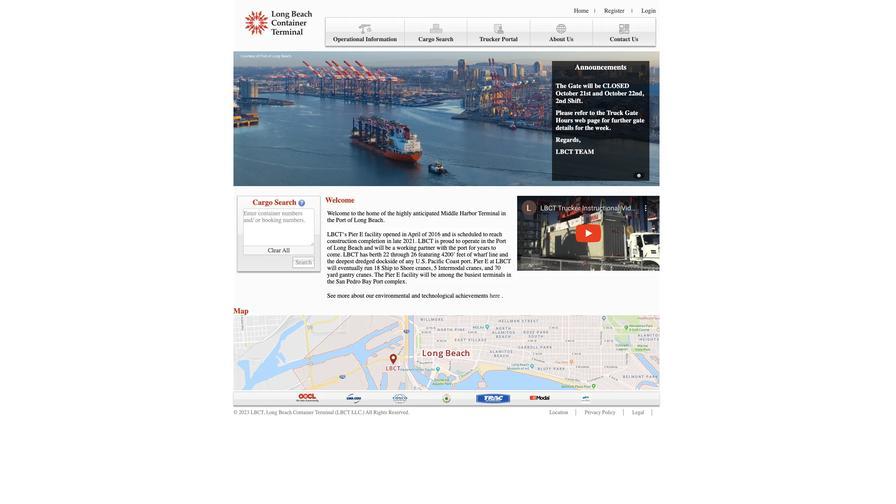Task type: describe. For each thing, give the bounding box(es) containing it.
gate
[[633, 117, 645, 124]]

1 vertical spatial search
[[274, 198, 296, 207]]

and right 2016
[[442, 231, 451, 238]]

bay
[[362, 278, 372, 285]]

complex.
[[385, 278, 407, 285]]

of down lbct's
[[327, 245, 332, 251]]

the left port at the right of page
[[449, 245, 456, 251]]

1 horizontal spatial is
[[452, 231, 456, 238]]

1 vertical spatial e
[[485, 258, 488, 265]]

hours
[[556, 117, 573, 124]]

our
[[366, 293, 374, 299]]

pedro
[[347, 278, 361, 285]]

to left reach
[[483, 231, 488, 238]]

of left any
[[399, 258, 404, 265]]

login link
[[642, 7, 656, 14]]

port
[[458, 245, 467, 251]]

in left late
[[387, 238, 391, 245]]

april
[[408, 231, 420, 238]]

1 horizontal spatial pier
[[385, 272, 395, 278]]

any
[[406, 258, 414, 265]]

lbct up featuring
[[418, 238, 433, 245]]

legal
[[632, 410, 644, 416]]

operational information
[[333, 36, 397, 43]]

the gate will be closed october 21st and october 22nd, 2nd shift.
[[556, 82, 644, 105]]

to right proud
[[456, 238, 461, 245]]

page
[[587, 117, 600, 124]]

1 horizontal spatial facility
[[402, 272, 419, 278]]

the left week.
[[585, 124, 594, 132]]

0 horizontal spatial pier
[[348, 231, 358, 238]]

will down come.
[[327, 265, 337, 272]]

be inside the gate will be closed october 21st and october 22nd, 2nd shift.
[[595, 82, 601, 90]]

0 horizontal spatial cargo
[[253, 198, 273, 207]]

in right late
[[402, 231, 407, 238]]

see
[[327, 293, 336, 299]]

in inside welcome to the home of the highly anticipated middle harbor terminal in the port of long beach.
[[501, 210, 506, 217]]

2 cranes, from the left
[[466, 265, 483, 272]]

lbct team
[[556, 148, 594, 156]]

beach inside lbct's pier e facility opened in april of 2016 and is scheduled to reach construction completion in late 2021.  lbct is proud to operate in the port of long beach and will be a working partner with the port for years to come.  lbct has berth 22 through 26 featuring 4200' feet of wharf line and the deepest dredged dockside of any u.s. pacific coast port. pier e at lbct will eventually run 18 ship to shore cranes, 5 intermodal cranes, and 70 yard gantry cranes. the pier e facility will be among the busiest terminals in the san pedro bay port complex.
[[348, 245, 363, 251]]

information
[[366, 36, 397, 43]]

privacy policy link
[[585, 410, 616, 416]]

will left the a
[[374, 245, 384, 251]]

working
[[397, 245, 417, 251]]

privacy
[[585, 410, 601, 416]]

2 vertical spatial long
[[266, 410, 277, 416]]

1 october from the left
[[556, 90, 578, 97]]

technological
[[422, 293, 454, 299]]

truck
[[607, 109, 623, 117]]

busiest
[[465, 272, 481, 278]]

Enter container numbers and/ or booking numbers. text field
[[243, 209, 314, 246]]

operate
[[462, 238, 480, 245]]

further
[[612, 117, 632, 124]]

dockside
[[376, 258, 398, 265]]

of right home
[[381, 210, 386, 217]]

location link
[[550, 410, 568, 416]]

harbor
[[460, 210, 477, 217]]

wharf
[[474, 251, 488, 258]]

0 horizontal spatial be
[[385, 245, 391, 251]]

about
[[549, 36, 565, 43]]

2 vertical spatial be
[[431, 272, 437, 278]]

closed
[[603, 82, 629, 90]]

run
[[365, 265, 373, 272]]

the up yard
[[327, 258, 335, 265]]

us for about us
[[567, 36, 573, 43]]

lbct down regards,​
[[556, 148, 573, 156]]

the left truck
[[597, 109, 605, 117]]

the right among
[[456, 272, 463, 278]]

about
[[351, 293, 365, 299]]

a
[[392, 245, 395, 251]]

completion
[[358, 238, 385, 245]]

refer
[[575, 109, 588, 117]]

to right ship
[[394, 265, 399, 272]]

0 horizontal spatial terminal
[[315, 410, 334, 416]]

18
[[374, 265, 380, 272]]

2nd
[[556, 97, 566, 105]]

home link
[[574, 7, 589, 14]]

ship
[[381, 265, 392, 272]]

the left san at the bottom of page
[[327, 278, 335, 285]]

(lbct
[[335, 410, 350, 416]]

trucker
[[480, 36, 500, 43]]

2016
[[428, 231, 440, 238]]

middle
[[441, 210, 458, 217]]

reserved.
[[389, 410, 409, 416]]

and up dredged
[[364, 245, 373, 251]]

contact us
[[610, 36, 638, 43]]

2 vertical spatial e
[[396, 272, 400, 278]]

gantry
[[339, 272, 355, 278]]

1 vertical spatial port
[[496, 238, 506, 245]]

partner
[[418, 245, 435, 251]]

the up lbct's
[[327, 217, 335, 224]]

gate inside please refer to the truck gate hours web page for further gate details for the week.
[[625, 109, 638, 117]]

anticipated
[[413, 210, 439, 217]]

berth
[[369, 251, 382, 258]]

privacy policy
[[585, 410, 616, 416]]

highly
[[396, 210, 412, 217]]

lbct,
[[251, 410, 265, 416]]

1 vertical spatial pier
[[474, 258, 483, 265]]

dredged
[[356, 258, 375, 265]]

welcome for welcome to the home of the highly anticipated middle harbor terminal in the port of long beach.
[[327, 210, 350, 217]]

the inside the gate will be closed october 21st and october 22nd, 2nd shift.
[[556, 82, 567, 90]]

in right the operate
[[481, 238, 486, 245]]

home
[[574, 7, 589, 14]]

through
[[391, 251, 409, 258]]

all inside button
[[282, 247, 290, 254]]

port.
[[461, 258, 472, 265]]

cargo inside 'menu bar'
[[418, 36, 434, 43]]

for inside lbct's pier e facility opened in april of 2016 and is scheduled to reach construction completion in late 2021.  lbct is proud to operate in the port of long beach and will be a working partner with the port for years to come.  lbct has berth 22 through 26 featuring 4200' feet of wharf line and the deepest dredged dockside of any u.s. pacific coast port. pier e at lbct will eventually run 18 ship to shore cranes, 5 intermodal cranes, and 70 yard gantry cranes. the pier e facility will be among the busiest terminals in the san pedro bay port complex.
[[469, 245, 476, 251]]

clear all button
[[243, 246, 314, 255]]

proud
[[440, 238, 454, 245]]

of left 2016
[[422, 231, 427, 238]]

4200'
[[442, 251, 455, 258]]

environmental
[[375, 293, 410, 299]]

details
[[556, 124, 574, 132]]

will left 5
[[420, 272, 429, 278]]

shore
[[400, 265, 414, 272]]

regards,​
[[556, 136, 580, 144]]

here
[[490, 293, 500, 299]]

late
[[393, 238, 402, 245]]

see more about our environmental and technological achievements here .
[[327, 293, 503, 299]]

search inside 'menu bar'
[[436, 36, 454, 43]]

22
[[383, 251, 389, 258]]

please
[[556, 109, 573, 117]]

5
[[434, 265, 437, 272]]

2 | from the left
[[632, 8, 633, 14]]



Task type: vqa. For each thing, say whether or not it's contained in the screenshot.
Beach within LBCT's Pier E facility opened in April of 2016 and is scheduled to reach construction completion in late 2021.  LBCT is proud to operate in the Port of Long Beach and will be a working partner with the port for years to come.  LBCT has berth 22 through 26 featuring 4200' feet of wharf line and the deepest dredged dockside of any U.S. Pacific Coast port. Pier E at LBCT will eventually run 18 Ship to Shore cranes, 5 Intermodal cranes, and 70 yard gantry cranes. The Pier E facility will be among the busiest terminals in the San Pedro Bay Port complex.
yes



Task type: locate. For each thing, give the bounding box(es) containing it.
| right home link
[[594, 8, 595, 14]]

and right line at the right
[[500, 251, 508, 258]]

2 horizontal spatial port
[[496, 238, 506, 245]]

0 vertical spatial facility
[[365, 231, 382, 238]]

0 vertical spatial all
[[282, 247, 290, 254]]

of right the feet
[[467, 251, 472, 258]]

1 us from the left
[[567, 36, 573, 43]]

1 vertical spatial all
[[366, 410, 372, 416]]

all right llc.)
[[366, 410, 372, 416]]

october up truck
[[605, 90, 627, 97]]

cranes, left 5
[[416, 265, 432, 272]]

port up lbct's
[[336, 217, 346, 224]]

reach
[[489, 231, 502, 238]]

1 horizontal spatial us
[[632, 36, 638, 43]]

1 horizontal spatial for
[[575, 124, 584, 132]]

terminal left (lbct
[[315, 410, 334, 416]]

achievements
[[456, 293, 488, 299]]

0 vertical spatial beach
[[348, 245, 363, 251]]

opened
[[383, 231, 400, 238]]

gate up shift.
[[568, 82, 581, 90]]

lbct's pier e facility opened in april of 2016 and is scheduled to reach construction completion in late 2021.  lbct is proud to operate in the port of long beach and will be a working partner with the port for years to come.  lbct has berth 22 through 26 featuring 4200' feet of wharf line and the deepest dredged dockside of any u.s. pacific coast port. pier e at lbct will eventually run 18 ship to shore cranes, 5 intermodal cranes, and 70 yard gantry cranes. the pier e facility will be among the busiest terminals in the san pedro bay port complex.
[[327, 231, 511, 285]]

beach left container
[[279, 410, 292, 416]]

0 horizontal spatial october
[[556, 90, 578, 97]]

1 vertical spatial cargo
[[253, 198, 273, 207]]

to right refer
[[590, 109, 595, 117]]

1 horizontal spatial cargo search
[[418, 36, 454, 43]]

welcome
[[325, 196, 354, 205], [327, 210, 350, 217]]

rights
[[374, 410, 387, 416]]

container
[[293, 410, 314, 416]]

0 horizontal spatial facility
[[365, 231, 382, 238]]

the inside lbct's pier e facility opened in april of 2016 and is scheduled to reach construction completion in late 2021.  lbct is proud to operate in the port of long beach and will be a working partner with the port for years to come.  lbct has berth 22 through 26 featuring 4200' feet of wharf line and the deepest dredged dockside of any u.s. pacific coast port. pier e at lbct will eventually run 18 ship to shore cranes, 5 intermodal cranes, and 70 yard gantry cranes. the pier e facility will be among the busiest terminals in the san pedro bay port complex.
[[374, 272, 384, 278]]

2 horizontal spatial be
[[595, 82, 601, 90]]

cranes.
[[356, 272, 373, 278]]

trucker portal
[[480, 36, 518, 43]]

us right about
[[567, 36, 573, 43]]

0 vertical spatial pier
[[348, 231, 358, 238]]

for right page
[[602, 117, 610, 124]]

us inside about us link
[[567, 36, 573, 43]]

line
[[489, 251, 498, 258]]

operational information link
[[326, 19, 405, 46]]

pier right port. at the right bottom
[[474, 258, 483, 265]]

2 horizontal spatial e
[[485, 258, 488, 265]]

be left the a
[[385, 245, 391, 251]]

0 vertical spatial be
[[595, 82, 601, 90]]

70
[[495, 265, 501, 272]]

0 horizontal spatial all
[[282, 247, 290, 254]]

1 vertical spatial facility
[[402, 272, 419, 278]]

1 horizontal spatial beach
[[348, 245, 363, 251]]

©
[[234, 410, 237, 416]]

pier down dockside
[[385, 272, 395, 278]]

0 vertical spatial port
[[336, 217, 346, 224]]

1 vertical spatial beach
[[279, 410, 292, 416]]

beach up dredged
[[348, 245, 363, 251]]

1 horizontal spatial gate
[[625, 109, 638, 117]]

0 horizontal spatial long
[[266, 410, 277, 416]]

october
[[556, 90, 578, 97], [605, 90, 627, 97]]

to right years
[[491, 245, 496, 251]]

1 horizontal spatial |
[[632, 8, 633, 14]]

0 horizontal spatial is
[[435, 238, 439, 245]]

register
[[604, 7, 624, 14]]

cargo search link
[[405, 19, 468, 46]]

1 vertical spatial long
[[334, 245, 346, 251]]

22nd,
[[629, 90, 644, 97]]

long left "beach."
[[354, 217, 367, 224]]

more
[[337, 293, 350, 299]]

gate inside the gate will be closed october 21st and october 22nd, 2nd shift.
[[568, 82, 581, 90]]

gate right truck
[[625, 109, 638, 117]]

0 horizontal spatial gate
[[568, 82, 581, 90]]

long
[[354, 217, 367, 224], [334, 245, 346, 251], [266, 410, 277, 416]]

be left among
[[431, 272, 437, 278]]

scheduled
[[458, 231, 482, 238]]

lbct right at
[[496, 258, 511, 265]]

port right bay at the bottom left of the page
[[373, 278, 383, 285]]

has
[[360, 251, 368, 258]]

us right contact
[[632, 36, 638, 43]]

facility
[[365, 231, 382, 238], [402, 272, 419, 278]]

1 vertical spatial be
[[385, 245, 391, 251]]

pier right lbct's
[[348, 231, 358, 238]]

1 horizontal spatial all
[[366, 410, 372, 416]]

0 vertical spatial cargo
[[418, 36, 434, 43]]

come.
[[327, 251, 342, 258]]

us for contact us
[[632, 36, 638, 43]]

cargo search inside 'menu bar'
[[418, 36, 454, 43]]

operational
[[333, 36, 364, 43]]

terminal right the harbor
[[478, 210, 500, 217]]

will inside the gate will be closed october 21st and october 22nd, 2nd shift.
[[583, 82, 593, 90]]

the left home
[[357, 210, 365, 217]]

1 vertical spatial the
[[374, 272, 384, 278]]

welcome inside welcome to the home of the highly anticipated middle harbor terminal in the port of long beach.
[[327, 210, 350, 217]]

1 vertical spatial welcome
[[327, 210, 350, 217]]

years
[[477, 245, 490, 251]]

about us link
[[530, 19, 593, 46]]

0 horizontal spatial e
[[360, 231, 363, 238]]

san
[[336, 278, 345, 285]]

with
[[437, 245, 447, 251]]

1 horizontal spatial cranes,
[[466, 265, 483, 272]]

for right details
[[575, 124, 584, 132]]

long right lbct,
[[266, 410, 277, 416]]

0 vertical spatial search
[[436, 36, 454, 43]]

facility down any
[[402, 272, 419, 278]]

lbct left the has at the left
[[343, 251, 358, 258]]

terminal
[[478, 210, 500, 217], [315, 410, 334, 416]]

0 horizontal spatial search
[[274, 198, 296, 207]]

e left at
[[485, 258, 488, 265]]

contact
[[610, 36, 630, 43]]

© 2023 lbct, long beach container terminal (lbct llc.) all rights reserved.
[[234, 410, 409, 416]]

us inside contact us link
[[632, 36, 638, 43]]

team
[[575, 148, 594, 156]]

2 horizontal spatial long
[[354, 217, 367, 224]]

all right clear
[[282, 247, 290, 254]]

home
[[366, 210, 380, 217]]

2 horizontal spatial pier
[[474, 258, 483, 265]]

is
[[452, 231, 456, 238], [435, 238, 439, 245]]

portal
[[502, 36, 518, 43]]

0 vertical spatial long
[[354, 217, 367, 224]]

beach.
[[368, 217, 385, 224]]

legal link
[[632, 410, 644, 416]]

port inside welcome to the home of the highly anticipated middle harbor terminal in the port of long beach.
[[336, 217, 346, 224]]

0 horizontal spatial us
[[567, 36, 573, 43]]

cargo search
[[418, 36, 454, 43], [253, 198, 296, 207]]

e left shore
[[396, 272, 400, 278]]

policy
[[602, 410, 616, 416]]

0 vertical spatial terminal
[[478, 210, 500, 217]]

yard
[[327, 272, 338, 278]]

construction
[[327, 238, 357, 245]]

facility down "beach."
[[365, 231, 382, 238]]

for right port at the right of page
[[469, 245, 476, 251]]

clear all
[[268, 247, 290, 254]]

long inside lbct's pier e facility opened in april of 2016 and is scheduled to reach construction completion in late 2021.  lbct is proud to operate in the port of long beach and will be a working partner with the port for years to come.  lbct has berth 22 through 26 featuring 4200' feet of wharf line and the deepest dredged dockside of any u.s. pacific coast port. pier e at lbct will eventually run 18 ship to shore cranes, 5 intermodal cranes, and 70 yard gantry cranes. the pier e facility will be among the busiest terminals in the san pedro bay port complex.
[[334, 245, 346, 251]]

and left technological
[[412, 293, 420, 299]]

the left highly
[[388, 210, 395, 217]]

announcements
[[575, 63, 627, 72]]

2023
[[239, 410, 249, 416]]

please refer to the truck gate hours web page for further gate details for the week.
[[556, 109, 645, 132]]

here link
[[490, 293, 500, 299]]

menu bar
[[325, 17, 656, 46]]

0 vertical spatial gate
[[568, 82, 581, 90]]

the up 2nd
[[556, 82, 567, 90]]

terminals
[[483, 272, 505, 278]]

2 october from the left
[[605, 90, 627, 97]]

0 horizontal spatial cranes,
[[416, 265, 432, 272]]

2 us from the left
[[632, 36, 638, 43]]

0 horizontal spatial port
[[336, 217, 346, 224]]

deepest
[[336, 258, 354, 265]]

0 vertical spatial cargo search
[[418, 36, 454, 43]]

the
[[556, 82, 567, 90], [374, 272, 384, 278]]

1 horizontal spatial e
[[396, 272, 400, 278]]

terminal inside welcome to the home of the highly anticipated middle harbor terminal in the port of long beach.
[[478, 210, 500, 217]]

e up the has at the left
[[360, 231, 363, 238]]

location
[[550, 410, 568, 416]]

1 horizontal spatial long
[[334, 245, 346, 251]]

0 horizontal spatial for
[[469, 245, 476, 251]]

2 vertical spatial port
[[373, 278, 383, 285]]

2 vertical spatial pier
[[385, 272, 395, 278]]

gate
[[568, 82, 581, 90], [625, 109, 638, 117]]

0 vertical spatial the
[[556, 82, 567, 90]]

all
[[282, 247, 290, 254], [366, 410, 372, 416]]

cranes, down wharf
[[466, 265, 483, 272]]

0 horizontal spatial the
[[374, 272, 384, 278]]

pacific
[[428, 258, 444, 265]]

1 horizontal spatial port
[[373, 278, 383, 285]]

the right run
[[374, 272, 384, 278]]

is left proud
[[435, 238, 439, 245]]

port up line at the right
[[496, 238, 506, 245]]

october up please
[[556, 90, 578, 97]]

1 vertical spatial gate
[[625, 109, 638, 117]]

1 horizontal spatial be
[[431, 272, 437, 278]]

1 cranes, from the left
[[416, 265, 432, 272]]

week.
[[595, 124, 611, 132]]

welcome to the home of the highly anticipated middle harbor terminal in the port of long beach.
[[327, 210, 506, 224]]

long inside welcome to the home of the highly anticipated middle harbor terminal in the port of long beach.
[[354, 217, 367, 224]]

at
[[490, 258, 494, 265]]

1 horizontal spatial search
[[436, 36, 454, 43]]

featuring
[[418, 251, 440, 258]]

in up reach
[[501, 210, 506, 217]]

| left login link
[[632, 8, 633, 14]]

and left 70
[[485, 265, 493, 272]]

for
[[602, 117, 610, 124], [575, 124, 584, 132], [469, 245, 476, 251]]

to inside welcome to the home of the highly anticipated middle harbor terminal in the port of long beach.
[[351, 210, 356, 217]]

26
[[411, 251, 417, 258]]

the
[[597, 109, 605, 117], [585, 124, 594, 132], [357, 210, 365, 217], [388, 210, 395, 217], [327, 217, 335, 224], [487, 238, 495, 245], [449, 245, 456, 251], [327, 258, 335, 265], [456, 272, 463, 278], [327, 278, 335, 285]]

2 horizontal spatial for
[[602, 117, 610, 124]]

be left closed
[[595, 82, 601, 90]]

register link
[[604, 7, 624, 14]]

0 vertical spatial welcome
[[325, 196, 354, 205]]

search
[[436, 36, 454, 43], [274, 198, 296, 207]]

e
[[360, 231, 363, 238], [485, 258, 488, 265], [396, 272, 400, 278]]

shift.
[[568, 97, 583, 105]]

0 horizontal spatial |
[[594, 8, 595, 14]]

to left home
[[351, 210, 356, 217]]

0 horizontal spatial beach
[[279, 410, 292, 416]]

welcome for welcome
[[325, 196, 354, 205]]

long down lbct's
[[334, 245, 346, 251]]

cargo
[[418, 36, 434, 43], [253, 198, 273, 207]]

about us
[[549, 36, 573, 43]]

is left scheduled
[[452, 231, 456, 238]]

0 horizontal spatial cargo search
[[253, 198, 296, 207]]

the up line at the right
[[487, 238, 495, 245]]

contact us link
[[593, 19, 656, 46]]

pier
[[348, 231, 358, 238], [474, 258, 483, 265], [385, 272, 395, 278]]

1 horizontal spatial cargo
[[418, 36, 434, 43]]

to inside please refer to the truck gate hours web page for further gate details for the week.
[[590, 109, 595, 117]]

will down announcements
[[583, 82, 593, 90]]

None submit
[[293, 257, 314, 268]]

menu bar containing operational information
[[325, 17, 656, 46]]

clear
[[268, 247, 281, 254]]

and
[[442, 231, 451, 238], [364, 245, 373, 251], [500, 251, 508, 258], [485, 265, 493, 272], [412, 293, 420, 299]]

1 vertical spatial cargo search
[[253, 198, 296, 207]]

1 horizontal spatial october
[[605, 90, 627, 97]]

1 | from the left
[[594, 8, 595, 14]]

1 horizontal spatial terminal
[[478, 210, 500, 217]]

in right 70
[[507, 272, 511, 278]]

0 vertical spatial e
[[360, 231, 363, 238]]

1 vertical spatial terminal
[[315, 410, 334, 416]]

login
[[642, 7, 656, 14]]

intermodal
[[438, 265, 465, 272]]

of up construction
[[348, 217, 353, 224]]

eventually
[[338, 265, 363, 272]]

1 horizontal spatial the
[[556, 82, 567, 90]]



